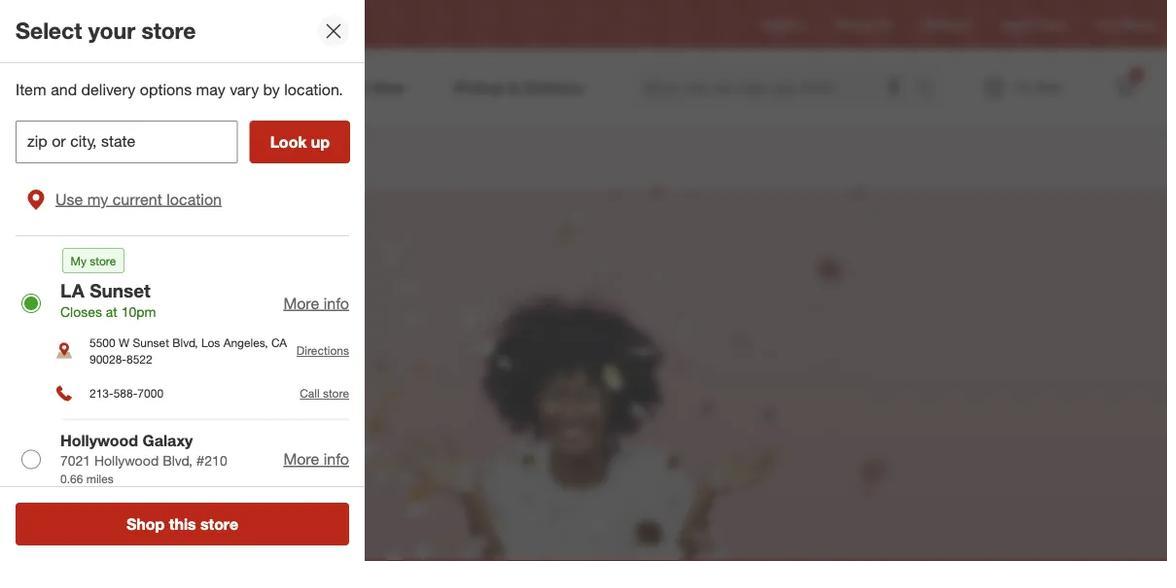 Task type: locate. For each thing, give the bounding box(es) containing it.
1 info from the top
[[324, 294, 349, 313]]

8522
[[126, 352, 152, 366]]

store right "this" at the bottom of the page
[[200, 514, 238, 533]]

la up closes
[[60, 279, 84, 301]]

los
[[201, 335, 220, 350]]

hollywood
[[60, 432, 138, 451], [94, 452, 159, 469]]

0 vertical spatial hollywood
[[60, 432, 138, 451]]

more info
[[283, 294, 349, 313], [283, 450, 349, 469]]

shop this store button
[[16, 503, 349, 546]]

sunset inside "5500 w sunset blvd, los angeles, ca 90028-8522 directions"
[[133, 335, 169, 350]]

1 vertical spatial more
[[283, 450, 319, 469]]

0 vertical spatial more info link
[[283, 294, 349, 313]]

look up
[[270, 132, 330, 151]]

la inside dropdown button
[[147, 17, 162, 32]]

0 horizontal spatial la
[[60, 279, 84, 301]]

my store
[[71, 253, 116, 268]]

options
[[140, 80, 192, 99]]

1 more from the top
[[283, 294, 319, 313]]

more for la sunset
[[283, 294, 319, 313]]

registry up current
[[70, 142, 183, 176]]

0 vertical spatial blvd,
[[172, 335, 198, 350]]

0 vertical spatial more info
[[283, 294, 349, 313]]

closes
[[60, 303, 102, 320]]

registry up what can we help you find? suggestions appear below search box
[[762, 17, 805, 32]]

hollywood up the miles at the bottom of the page
[[94, 452, 159, 469]]

1 vertical spatial blvd,
[[163, 452, 192, 469]]

la right your
[[147, 17, 162, 32]]

0 vertical spatial info
[[324, 294, 349, 313]]

1 vertical spatial info
[[324, 450, 349, 469]]

search
[[907, 80, 954, 99]]

1 horizontal spatial registry
[[762, 17, 805, 32]]

item and delivery options may vary by location.
[[16, 80, 343, 99]]

shop this store
[[126, 514, 238, 533]]

0 horizontal spatial registry
[[70, 142, 183, 176]]

sunset for la sunset closes at 10pm
[[90, 279, 151, 301]]

1 horizontal spatial la
[[147, 17, 162, 32]]

call store
[[300, 386, 349, 401]]

your
[[88, 17, 135, 44]]

registry
[[762, 17, 805, 32], [70, 142, 183, 176]]

find
[[1096, 17, 1119, 32]]

info for la sunset
[[324, 294, 349, 313]]

1 vertical spatial more info link
[[283, 450, 349, 469]]

more down call
[[283, 450, 319, 469]]

select your store dialog
[[0, 0, 365, 561]]

la
[[147, 17, 162, 32], [60, 279, 84, 301]]

more info link
[[283, 294, 349, 313], [283, 450, 349, 469]]

galaxy
[[143, 432, 193, 451]]

info up the directions
[[324, 294, 349, 313]]

2 more info from the top
[[283, 450, 349, 469]]

sunset up 8522
[[133, 335, 169, 350]]

more
[[283, 294, 319, 313], [283, 450, 319, 469]]

#210
[[196, 452, 227, 469]]

blvd, left los
[[172, 335, 198, 350]]

1 vertical spatial la
[[60, 279, 84, 301]]

0 vertical spatial more
[[283, 294, 319, 313]]

hollywood up 7021
[[60, 432, 138, 451]]

213-
[[89, 386, 113, 401]]

1 vertical spatial more info
[[283, 450, 349, 469]]

more for hollywood galaxy
[[283, 450, 319, 469]]

look
[[270, 132, 307, 151]]

blvd, inside hollywood galaxy 7021 hollywood blvd, #210 0.66 miles
[[163, 452, 192, 469]]

1 more info link from the top
[[283, 294, 349, 313]]

blvd, inside "5500 w sunset blvd, los angeles, ca 90028-8522 directions"
[[172, 335, 198, 350]]

5500 w sunset blvd, los angeles, ca 90028-8522 directions
[[89, 335, 349, 366]]

more info link up the directions
[[283, 294, 349, 313]]

la sunset
[[147, 17, 201, 32]]

None text field
[[16, 120, 238, 163]]

use my current location
[[55, 190, 222, 208]]

la inside la sunset closes at 10pm
[[60, 279, 84, 301]]

more info up the directions
[[283, 294, 349, 313]]

blvd,
[[172, 335, 198, 350], [163, 452, 192, 469]]

2 more from the top
[[283, 450, 319, 469]]

more up ca
[[283, 294, 319, 313]]

weekly ad
[[836, 17, 891, 32]]

miles
[[86, 471, 114, 486]]

sunset up the "at"
[[90, 279, 151, 301]]

2 more info link from the top
[[283, 450, 349, 469]]

may
[[196, 80, 225, 99]]

0 vertical spatial registry
[[762, 17, 805, 32]]

7000
[[137, 386, 163, 401]]

none text field inside select your store 'dialog'
[[16, 120, 238, 163]]

None radio
[[21, 294, 41, 313], [21, 450, 41, 469], [21, 294, 41, 313], [21, 450, 41, 469]]

store
[[141, 17, 196, 44], [90, 253, 116, 268], [323, 386, 349, 401], [200, 514, 238, 533]]

la for la sunset closes at 10pm
[[60, 279, 84, 301]]

vary
[[230, 80, 259, 99]]

redcard
[[922, 17, 969, 32]]

item
[[16, 80, 46, 99]]

1 more info from the top
[[283, 294, 349, 313]]

sunset inside la sunset closes at 10pm
[[90, 279, 151, 301]]

2 info from the top
[[324, 450, 349, 469]]

circle
[[1035, 17, 1065, 32]]

la sunset button
[[111, 7, 214, 42]]

What can we help you find? suggestions appear below search field
[[631, 66, 921, 109]]

5500
[[89, 335, 115, 350]]

select
[[16, 17, 82, 44]]

store inside shop this store button
[[200, 514, 238, 533]]

sunset
[[165, 17, 201, 32], [90, 279, 151, 301], [133, 335, 169, 350]]

look up button
[[250, 120, 350, 163]]

directions link
[[296, 343, 349, 358]]

info down call store link
[[324, 450, 349, 469]]

info
[[324, 294, 349, 313], [324, 450, 349, 469]]

more info link for la sunset
[[283, 294, 349, 313]]

1 vertical spatial sunset
[[90, 279, 151, 301]]

1 vertical spatial registry
[[70, 142, 183, 176]]

0.66
[[60, 471, 83, 486]]

0 vertical spatial sunset
[[165, 17, 201, 32]]

0 vertical spatial la
[[147, 17, 162, 32]]

sunset up item and delivery options may vary by location.
[[165, 17, 201, 32]]

target
[[1000, 17, 1032, 32]]

sunset inside dropdown button
[[165, 17, 201, 32]]

sunset for la sunset
[[165, 17, 201, 32]]

blvd, down galaxy
[[163, 452, 192, 469]]

more info link for hollywood galaxy
[[283, 450, 349, 469]]

2 vertical spatial sunset
[[133, 335, 169, 350]]

more info for la sunset
[[283, 294, 349, 313]]

more info link down call
[[283, 450, 349, 469]]

more info down call
[[283, 450, 349, 469]]



Task type: describe. For each thing, give the bounding box(es) containing it.
info for hollywood galaxy
[[324, 450, 349, 469]]

10pm
[[121, 303, 156, 320]]

registry link
[[762, 16, 805, 33]]

90028-
[[89, 352, 126, 366]]

my
[[71, 253, 86, 268]]

angeles,
[[223, 335, 268, 350]]

call store link
[[300, 386, 349, 401]]

store right my
[[90, 253, 116, 268]]

store right your
[[141, 17, 196, 44]]

588-
[[113, 386, 137, 401]]

search button
[[907, 66, 954, 113]]

select your store
[[16, 17, 196, 44]]

location.
[[284, 80, 343, 99]]

use my current location link
[[16, 175, 349, 224]]

more info for hollywood galaxy
[[283, 450, 349, 469]]

la for la sunset
[[147, 17, 162, 32]]

ca
[[271, 335, 287, 350]]

current
[[112, 190, 162, 208]]

call
[[300, 386, 320, 401]]

4 link
[[1105, 66, 1148, 109]]

this
[[169, 514, 196, 533]]

store right call
[[323, 386, 349, 401]]

7021
[[60, 452, 91, 469]]

weekly
[[836, 17, 873, 32]]

4
[[1134, 69, 1140, 81]]

1 vertical spatial hollywood
[[94, 452, 159, 469]]

location
[[167, 190, 222, 208]]

directions
[[296, 343, 349, 358]]

ad
[[877, 17, 891, 32]]

my
[[87, 190, 108, 208]]

delivery
[[81, 80, 136, 99]]

shop
[[126, 514, 165, 533]]

find stores link
[[1096, 16, 1155, 33]]

w
[[119, 335, 129, 350]]

hollywood galaxy 7021 hollywood blvd, #210 0.66 miles
[[60, 432, 227, 486]]

target circle link
[[1000, 16, 1065, 33]]

use
[[55, 190, 83, 208]]

by
[[263, 80, 280, 99]]

target circle
[[1000, 17, 1065, 32]]

find stores
[[1096, 17, 1155, 32]]

stores
[[1122, 17, 1155, 32]]

at
[[106, 303, 117, 320]]

la sunset closes at 10pm
[[60, 279, 156, 320]]

and
[[51, 80, 77, 99]]

213-588-7000
[[89, 386, 163, 401]]

weekly ad link
[[836, 16, 891, 33]]

up
[[311, 132, 330, 151]]

redcard link
[[922, 16, 969, 33]]



Task type: vqa. For each thing, say whether or not it's contained in the screenshot.
CATEGORIES link
no



